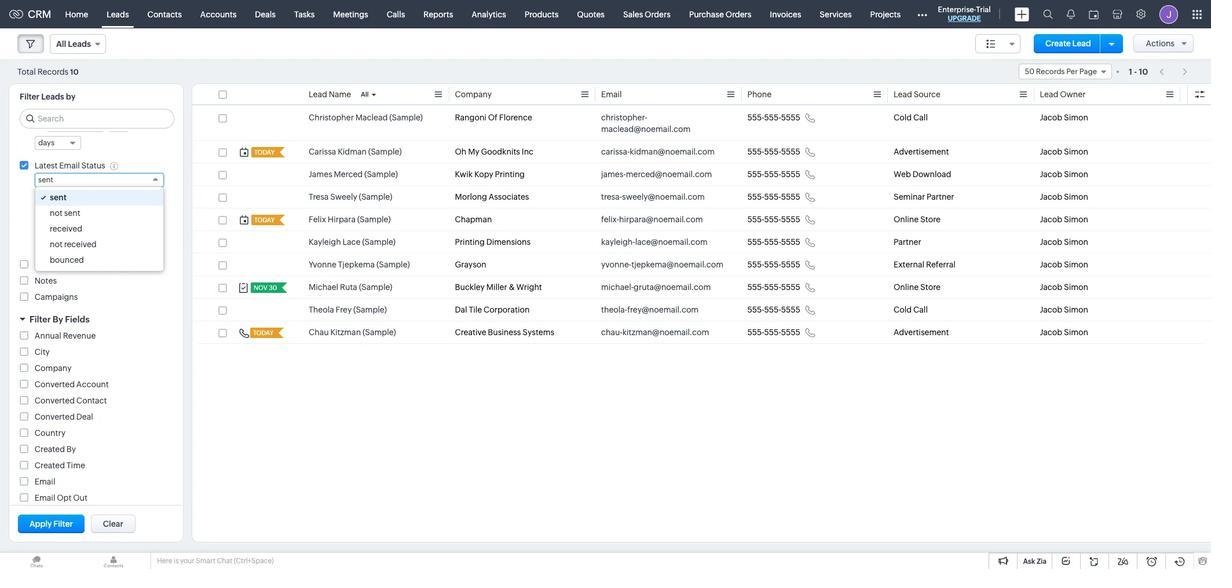 Task type: vqa. For each thing, say whether or not it's contained in the screenshot.


Task type: locate. For each thing, give the bounding box(es) containing it.
0 horizontal spatial by
[[53, 314, 63, 324]]

1 cold from the top
[[894, 113, 912, 122]]

(sample) for carissa kidman (sample)
[[368, 147, 402, 156]]

online store down external referral
[[894, 283, 941, 292]]

sent option
[[35, 190, 163, 206]]

1 vertical spatial printing
[[455, 238, 485, 247]]

today link
[[251, 147, 276, 158], [251, 215, 276, 225], [250, 328, 275, 338]]

maclead@noemail.com
[[601, 125, 691, 134]]

(sample) right the kidman
[[368, 147, 402, 156]]

created for created by
[[35, 445, 65, 454]]

(sample) right ruta
[[359, 283, 393, 292]]

(sample) up kayleigh lace (sample) on the left
[[357, 215, 391, 224]]

theola frey (sample) link
[[309, 304, 387, 316]]

1 vertical spatial today link
[[251, 215, 276, 225]]

yvonne tjepkema (sample)
[[309, 260, 410, 269]]

filter for filter by fields
[[30, 314, 51, 324]]

5555
[[781, 113, 801, 122], [781, 147, 801, 156], [781, 170, 801, 179], [781, 192, 801, 202], [781, 215, 801, 224], [781, 238, 801, 247], [781, 260, 801, 269], [781, 283, 801, 292], [781, 305, 801, 315], [781, 328, 801, 337]]

business
[[488, 328, 521, 337]]

1 vertical spatial sent
[[50, 193, 67, 202]]

10 for total records 10
[[70, 68, 79, 76]]

christopher
[[309, 113, 354, 122]]

0 vertical spatial today
[[254, 149, 275, 156]]

not inside option
[[50, 240, 63, 249]]

frey
[[336, 305, 352, 315]]

1 vertical spatial bounced
[[50, 256, 84, 265]]

bounced down not received
[[50, 256, 84, 265]]

1 created from the top
[[35, 445, 65, 454]]

received down not sent
[[50, 224, 82, 234]]

by up 'annual revenue'
[[53, 314, 63, 324]]

cold call for theola-frey@noemail.com
[[894, 305, 928, 315]]

sent up status
[[64, 209, 80, 218]]

1 horizontal spatial by
[[67, 445, 76, 454]]

8 jacob from the top
[[1040, 283, 1063, 292]]

2 created from the top
[[35, 461, 65, 470]]

1 vertical spatial created
[[35, 461, 65, 470]]

email opt out
[[35, 493, 87, 503]]

filter down total
[[20, 92, 39, 101]]

0 vertical spatial not
[[50, 209, 63, 218]]

2 online from the top
[[894, 283, 919, 292]]

apply filter button
[[18, 515, 85, 534]]

10 for 1 - 10
[[1139, 67, 1148, 76]]

nov 30 link
[[251, 283, 278, 293]]

7 jacob simon from the top
[[1040, 260, 1089, 269]]

country
[[35, 429, 65, 438]]

bounced down status
[[47, 242, 81, 251]]

sent up not sent
[[50, 193, 67, 202]]

0 horizontal spatial 10
[[70, 68, 79, 76]]

5 jacob from the top
[[1040, 215, 1063, 224]]

0 vertical spatial today link
[[251, 147, 276, 158]]

not inside option
[[50, 209, 63, 218]]

not for not sent
[[50, 209, 63, 218]]

filter by fields button
[[9, 309, 183, 330]]

analytics link
[[463, 0, 516, 28]]

kidman
[[338, 147, 367, 156]]

30
[[269, 284, 277, 291]]

crm
[[28, 8, 51, 20]]

partner up external
[[894, 238, 922, 247]]

1 horizontal spatial partner
[[927, 192, 955, 202]]

web
[[894, 170, 911, 179]]

(sample) for kayleigh lace (sample)
[[362, 238, 396, 247]]

1 horizontal spatial 10
[[1139, 67, 1148, 76]]

filter inside dropdown button
[[30, 314, 51, 324]]

1 vertical spatial cold call
[[894, 305, 928, 315]]

(sample) for felix hirpara (sample)
[[357, 215, 391, 224]]

upgrade
[[948, 14, 981, 23]]

2 online store from the top
[[894, 283, 941, 292]]

0 vertical spatial by
[[53, 314, 63, 324]]

email up christopher-
[[601, 90, 622, 99]]

0 vertical spatial advertisement
[[894, 147, 949, 156]]

company up 'rangoni'
[[455, 90, 492, 99]]

2 cold call from the top
[[894, 305, 928, 315]]

today for chau kitzman (sample)
[[253, 330, 274, 337]]

dal tile corporation
[[455, 305, 530, 315]]

not down the and status is
[[50, 240, 63, 249]]

(sample) right frey
[[353, 305, 387, 315]]

0 vertical spatial company
[[455, 90, 492, 99]]

total records 10
[[17, 67, 79, 76]]

received
[[50, 224, 82, 234], [64, 240, 97, 249]]

3 5555 from the top
[[781, 170, 801, 179]]

1 vertical spatial online store
[[894, 283, 941, 292]]

seminar
[[894, 192, 925, 202]]

10
[[1139, 67, 1148, 76], [70, 68, 79, 76]]

2 simon from the top
[[1064, 147, 1089, 156]]

1 vertical spatial received
[[64, 240, 97, 249]]

2 not from the top
[[50, 240, 63, 249]]

lead
[[1073, 39, 1091, 48], [309, 90, 327, 99], [894, 90, 913, 99], [1040, 90, 1059, 99]]

bounced option
[[35, 253, 163, 268]]

sent down latest
[[38, 176, 53, 184]]

2 vertical spatial converted
[[35, 412, 75, 422]]

owner
[[1060, 90, 1086, 99]]

email
[[601, 90, 622, 99], [59, 161, 80, 170], [35, 477, 55, 487], [35, 493, 55, 503]]

(sample) down james merced (sample) link
[[359, 192, 392, 202]]

kayleigh-
[[601, 238, 635, 247]]

partner down download
[[927, 192, 955, 202]]

(sample) inside "link"
[[359, 283, 393, 292]]

1 advertisement from the top
[[894, 147, 949, 156]]

call down external referral
[[914, 305, 928, 315]]

accounts
[[200, 10, 237, 19]]

filter inside 'button'
[[53, 520, 73, 529]]

kayleigh-lace@noemail.com link
[[601, 236, 708, 248]]

10 right -
[[1139, 67, 1148, 76]]

felix-hirpara@noemail.com link
[[601, 214, 703, 225]]

lead left source
[[894, 90, 913, 99]]

online for michael-gruta@noemail.com
[[894, 283, 919, 292]]

navigation
[[1154, 63, 1194, 80]]

1 vertical spatial converted
[[35, 396, 75, 405]]

2 converted from the top
[[35, 396, 75, 405]]

(sample) for michael ruta (sample)
[[359, 283, 393, 292]]

bounced
[[47, 242, 81, 251], [50, 256, 84, 265]]

felix hirpara (sample) link
[[309, 214, 391, 225]]

1 vertical spatial call
[[914, 305, 928, 315]]

company
[[455, 90, 492, 99], [35, 364, 72, 373]]

0 horizontal spatial leads
[[41, 92, 64, 101]]

analytics
[[472, 10, 506, 19]]

orders right sales in the right of the page
[[645, 10, 671, 19]]

cold call down external
[[894, 305, 928, 315]]

advertisement for kitzman@noemail.com
[[894, 328, 949, 337]]

converted for converted deal
[[35, 412, 75, 422]]

(sample) right kitzman
[[363, 328, 396, 337]]

0 vertical spatial converted
[[35, 380, 75, 389]]

is
[[77, 230, 83, 239], [174, 557, 179, 566]]

10 right records
[[70, 68, 79, 76]]

services
[[820, 10, 852, 19]]

rangoni of florence
[[455, 113, 532, 122]]

home
[[65, 10, 88, 19]]

deals
[[255, 10, 276, 19]]

0 vertical spatial cold call
[[894, 113, 928, 122]]

received inside option
[[50, 224, 82, 234]]

None text field
[[108, 192, 129, 205]]

morlong associates
[[455, 192, 529, 202]]

7 5555 from the top
[[781, 260, 801, 269]]

michael-gruta@noemail.com
[[601, 283, 711, 292]]

1 horizontal spatial leads
[[107, 10, 129, 19]]

1 orders from the left
[[645, 10, 671, 19]]

simon
[[1064, 113, 1089, 122], [1064, 147, 1089, 156], [1064, 170, 1089, 179], [1064, 192, 1089, 202], [1064, 215, 1089, 224], [1064, 238, 1089, 247], [1064, 260, 1089, 269], [1064, 283, 1089, 292], [1064, 305, 1089, 315], [1064, 328, 1089, 337]]

(sample) right tjepkema at the left of page
[[377, 260, 410, 269]]

0 vertical spatial online
[[894, 215, 919, 224]]

1 - 10
[[1129, 67, 1148, 76]]

tjepkema@noemail.com
[[632, 260, 724, 269]]

services link
[[811, 0, 861, 28]]

orders right the purchase
[[726, 10, 752, 19]]

converted up converted contact
[[35, 380, 75, 389]]

converted contact
[[35, 396, 107, 405]]

leads left the by
[[41, 92, 64, 101]]

products link
[[516, 0, 568, 28]]

1 vertical spatial by
[[67, 445, 76, 454]]

(sample) right merced
[[364, 170, 398, 179]]

10 inside "total records 10"
[[70, 68, 79, 76]]

1 vertical spatial filter
[[30, 314, 51, 324]]

my
[[468, 147, 480, 156]]

call for christopher- maclead@noemail.com
[[914, 113, 928, 122]]

(sample) for christopher maclead (sample)
[[389, 113, 423, 122]]

2 vertical spatial today
[[253, 330, 274, 337]]

not received option
[[35, 237, 163, 253]]

0 horizontal spatial partner
[[894, 238, 922, 247]]

is left your
[[174, 557, 179, 566]]

(sample) for theola frey (sample)
[[353, 305, 387, 315]]

store down seminar partner
[[921, 215, 941, 224]]

cold for christopher- maclead@noemail.com
[[894, 113, 912, 122]]

2 vertical spatial today link
[[250, 328, 275, 338]]

lead left owner
[[1040, 90, 1059, 99]]

(sample) for james merced (sample)
[[364, 170, 398, 179]]

reports
[[424, 10, 453, 19]]

by inside dropdown button
[[53, 314, 63, 324]]

0 vertical spatial online store
[[894, 215, 941, 224]]

leads right home link
[[107, 10, 129, 19]]

company down city
[[35, 364, 72, 373]]

(sample) for tresa sweely (sample)
[[359, 192, 392, 202]]

555-
[[748, 113, 765, 122], [765, 113, 781, 122], [748, 147, 765, 156], [765, 147, 781, 156], [748, 170, 765, 179], [765, 170, 781, 179], [748, 192, 765, 202], [765, 192, 781, 202], [748, 215, 765, 224], [765, 215, 781, 224], [748, 238, 765, 247], [765, 238, 781, 247], [748, 260, 765, 269], [765, 260, 781, 269], [748, 283, 765, 292], [765, 283, 781, 292], [748, 305, 765, 315], [765, 305, 781, 315], [748, 328, 765, 337], [765, 328, 781, 337]]

1 online from the top
[[894, 215, 919, 224]]

0 vertical spatial is
[[77, 230, 83, 239]]

online down external
[[894, 283, 919, 292]]

(sample) right the 'maclead'
[[389, 113, 423, 122]]

2 orders from the left
[[726, 10, 752, 19]]

0 vertical spatial sent
[[38, 176, 53, 184]]

2 call from the top
[[914, 305, 928, 315]]

1 cold call from the top
[[894, 113, 928, 122]]

enterprise-trial upgrade
[[938, 5, 991, 23]]

tile
[[469, 305, 482, 315]]

filter up annual
[[30, 314, 51, 324]]

0 vertical spatial filter
[[20, 92, 39, 101]]

8 jacob simon from the top
[[1040, 283, 1089, 292]]

1 vertical spatial cold
[[894, 305, 912, 315]]

created down created by
[[35, 461, 65, 470]]

jacob
[[1040, 113, 1063, 122], [1040, 147, 1063, 156], [1040, 170, 1063, 179], [1040, 192, 1063, 202], [1040, 215, 1063, 224], [1040, 238, 1063, 247], [1040, 260, 1063, 269], [1040, 283, 1063, 292], [1040, 305, 1063, 315], [1040, 328, 1063, 337]]

lead name
[[309, 90, 351, 99]]

converted up the converted deal
[[35, 396, 75, 405]]

lead for lead owner
[[1040, 90, 1059, 99]]

3 converted from the top
[[35, 412, 75, 422]]

contacts
[[148, 10, 182, 19]]

0 vertical spatial call
[[914, 113, 928, 122]]

0 horizontal spatial is
[[77, 230, 83, 239]]

lead right the create
[[1073, 39, 1091, 48]]

corporation
[[484, 305, 530, 315]]

4 jacob from the top
[[1040, 192, 1063, 202]]

search image
[[1043, 9, 1053, 19]]

orders
[[645, 10, 671, 19], [726, 10, 752, 19]]

1 converted from the top
[[35, 380, 75, 389]]

0 vertical spatial cold
[[894, 113, 912, 122]]

not
[[50, 209, 63, 218], [50, 240, 63, 249]]

1 jacob simon from the top
[[1040, 113, 1089, 122]]

9 simon from the top
[[1064, 305, 1089, 315]]

Search text field
[[20, 110, 174, 128]]

hirpara@noemail.com
[[619, 215, 703, 224]]

lead left name
[[309, 90, 327, 99]]

2 vertical spatial sent
[[64, 209, 80, 218]]

cold call down lead source
[[894, 113, 928, 122]]

5 jacob simon from the top
[[1040, 215, 1089, 224]]

0 vertical spatial partner
[[927, 192, 955, 202]]

out
[[73, 493, 87, 503]]

1 horizontal spatial is
[[174, 557, 179, 566]]

not up the and status is
[[50, 209, 63, 218]]

today for carissa kidman (sample)
[[254, 149, 275, 156]]

goodknits
[[481, 147, 520, 156]]

0 vertical spatial store
[[921, 215, 941, 224]]

1 online store from the top
[[894, 215, 941, 224]]

call for theola-frey@noemail.com
[[914, 305, 928, 315]]

oh
[[455, 147, 467, 156]]

6 jacob simon from the top
[[1040, 238, 1089, 247]]

records
[[37, 67, 69, 76]]

and
[[35, 230, 49, 239]]

10 5555 from the top
[[781, 328, 801, 337]]

1 call from the top
[[914, 113, 928, 122]]

2 vertical spatial filter
[[53, 520, 73, 529]]

3 jacob simon from the top
[[1040, 170, 1089, 179]]

contact
[[76, 396, 107, 405]]

converted up country
[[35, 412, 75, 422]]

trial
[[976, 5, 991, 14]]

is up not received
[[77, 230, 83, 239]]

created time
[[35, 461, 85, 470]]

4 simon from the top
[[1064, 192, 1089, 202]]

received down status
[[64, 240, 97, 249]]

1 horizontal spatial company
[[455, 90, 492, 99]]

printing up grayson
[[455, 238, 485, 247]]

1 vertical spatial company
[[35, 364, 72, 373]]

4 5555 from the top
[[781, 192, 801, 202]]

theola-frey@noemail.com link
[[601, 304, 699, 316]]

carissa kidman (sample)
[[309, 147, 402, 156]]

created down country
[[35, 445, 65, 454]]

online store down seminar partner
[[894, 215, 941, 224]]

5 5555 from the top
[[781, 215, 801, 224]]

created for created time
[[35, 461, 65, 470]]

store for michael-gruta@noemail.com
[[921, 283, 941, 292]]

1 horizontal spatial printing
[[495, 170, 525, 179]]

row group containing christopher maclead (sample)
[[192, 107, 1212, 344]]

1 vertical spatial online
[[894, 283, 919, 292]]

online down seminar
[[894, 215, 919, 224]]

contacts image
[[77, 553, 150, 570]]

2 advertisement from the top
[[894, 328, 949, 337]]

all
[[361, 91, 369, 98]]

dal
[[455, 305, 467, 315]]

row group
[[192, 107, 1212, 344]]

1 vertical spatial advertisement
[[894, 328, 949, 337]]

michael-
[[601, 283, 634, 292]]

reports link
[[414, 0, 463, 28]]

cold down external
[[894, 305, 912, 315]]

6 555-555-5555 from the top
[[748, 238, 801, 247]]

1 vertical spatial today
[[254, 217, 275, 224]]

cold down lead source
[[894, 113, 912, 122]]

kopy
[[474, 170, 494, 179]]

0 vertical spatial printing
[[495, 170, 525, 179]]

enterprise-
[[938, 5, 976, 14]]

call down lead source
[[914, 113, 928, 122]]

1 horizontal spatial orders
[[726, 10, 752, 19]]

lead owner
[[1040, 90, 1086, 99]]

1 vertical spatial store
[[921, 283, 941, 292]]

sent for the sent field at the left
[[38, 176, 53, 184]]

chau-kitzman@noemail.com
[[601, 328, 709, 337]]

1 vertical spatial not
[[50, 240, 63, 249]]

0 horizontal spatial printing
[[455, 238, 485, 247]]

filter right apply
[[53, 520, 73, 529]]

not sent option
[[35, 206, 163, 222]]

email down created time
[[35, 477, 55, 487]]

sent inside field
[[38, 176, 53, 184]]

1 vertical spatial leads
[[41, 92, 64, 101]]

printing up associates
[[495, 170, 525, 179]]

2 store from the top
[[921, 283, 941, 292]]

0 horizontal spatial orders
[[645, 10, 671, 19]]

(sample) right lace
[[362, 238, 396, 247]]

1 5555 from the top
[[781, 113, 801, 122]]

0 horizontal spatial company
[[35, 364, 72, 373]]

0 vertical spatial created
[[35, 445, 65, 454]]

store down external referral
[[921, 283, 941, 292]]

list box
[[35, 187, 163, 271]]

accounts link
[[191, 0, 246, 28]]

by up time
[[67, 445, 76, 454]]

signals element
[[1060, 0, 1082, 28]]

converted account
[[35, 380, 109, 389]]

printing
[[495, 170, 525, 179], [455, 238, 485, 247]]

2 5555 from the top
[[781, 147, 801, 156]]

bounced inside option
[[50, 256, 84, 265]]

source
[[914, 90, 941, 99]]

1 jacob from the top
[[1040, 113, 1063, 122]]

2 cold from the top
[[894, 305, 912, 315]]

1 store from the top
[[921, 215, 941, 224]]

0 vertical spatial received
[[50, 224, 82, 234]]

buckley
[[455, 283, 485, 292]]

search element
[[1036, 0, 1060, 28]]

9 5555 from the top
[[781, 305, 801, 315]]

quotes link
[[568, 0, 614, 28]]

1 not from the top
[[50, 209, 63, 218]]



Task type: describe. For each thing, give the bounding box(es) containing it.
9 jacob simon from the top
[[1040, 305, 1089, 315]]

opt
[[57, 493, 71, 503]]

9 jacob from the top
[[1040, 305, 1063, 315]]

carissa kidman (sample) link
[[309, 146, 402, 158]]

received option
[[35, 222, 163, 237]]

notes
[[35, 276, 57, 285]]

tresa
[[309, 192, 329, 202]]

received inside option
[[64, 240, 97, 249]]

lead source
[[894, 90, 941, 99]]

sales orders link
[[614, 0, 680, 28]]

&
[[509, 283, 515, 292]]

wright
[[517, 283, 542, 292]]

7 555-555-5555 from the top
[[748, 260, 801, 269]]

chau-kitzman@noemail.com link
[[601, 327, 709, 338]]

external
[[894, 260, 925, 269]]

10 555-555-5555 from the top
[[748, 328, 801, 337]]

(sample) for yvonne tjepkema (sample)
[[377, 260, 410, 269]]

calls
[[387, 10, 405, 19]]

1 vertical spatial is
[[174, 557, 179, 566]]

store for felix-hirpara@noemail.com
[[921, 215, 941, 224]]

quotes
[[577, 10, 605, 19]]

james-merced@noemail.com link
[[601, 169, 712, 180]]

michael
[[309, 283, 338, 292]]

2 jacob simon from the top
[[1040, 147, 1089, 156]]

tresa sweely (sample)
[[309, 192, 392, 202]]

sent field
[[35, 173, 164, 187]]

inc
[[522, 147, 534, 156]]

today link for chau
[[250, 328, 275, 338]]

5 555-555-5555 from the top
[[748, 215, 801, 224]]

orders for sales orders
[[645, 10, 671, 19]]

today for felix hirpara (sample)
[[254, 217, 275, 224]]

converted for converted contact
[[35, 396, 75, 405]]

sweely@noemail.com
[[622, 192, 705, 202]]

9 555-555-5555 from the top
[[748, 305, 801, 315]]

kwik kopy printing
[[455, 170, 525, 179]]

chau-
[[601, 328, 623, 337]]

7 simon from the top
[[1064, 260, 1089, 269]]

home link
[[56, 0, 97, 28]]

kayleigh
[[309, 238, 341, 247]]

phone
[[748, 90, 772, 99]]

theola
[[309, 305, 334, 315]]

meetings
[[333, 10, 368, 19]]

account
[[76, 380, 109, 389]]

kwik
[[455, 170, 473, 179]]

creative
[[455, 328, 486, 337]]

2 jacob from the top
[[1040, 147, 1063, 156]]

not sent
[[50, 209, 80, 218]]

chau kitzman (sample) link
[[309, 327, 396, 338]]

advertisement for kidman@noemail.com
[[894, 147, 949, 156]]

0 vertical spatial bounced
[[47, 242, 81, 251]]

chats image
[[0, 553, 73, 570]]

3 simon from the top
[[1064, 170, 1089, 179]]

not received
[[50, 240, 97, 249]]

online for felix-hirpara@noemail.com
[[894, 215, 919, 224]]

christopher-
[[601, 113, 648, 122]]

6 5555 from the top
[[781, 238, 801, 247]]

7 jacob from the top
[[1040, 260, 1063, 269]]

rangoni
[[455, 113, 487, 122]]

status
[[51, 230, 75, 239]]

apply
[[30, 520, 52, 529]]

smart
[[196, 557, 216, 566]]

oh my goodknits inc
[[455, 147, 534, 156]]

by for filter
[[53, 314, 63, 324]]

james-merced@noemail.com
[[601, 170, 712, 179]]

converted for converted account
[[35, 380, 75, 389]]

clear
[[103, 520, 123, 529]]

actions
[[1146, 39, 1175, 48]]

merced@noemail.com
[[626, 170, 712, 179]]

kidman@noemail.com
[[630, 147, 715, 156]]

by for created
[[67, 445, 76, 454]]

yvonne tjepkema (sample) link
[[309, 259, 410, 271]]

1 vertical spatial partner
[[894, 238, 922, 247]]

today link for carissa
[[251, 147, 276, 158]]

products
[[525, 10, 559, 19]]

seminar partner
[[894, 192, 955, 202]]

michael ruta (sample) link
[[309, 282, 393, 293]]

sent for list box containing sent
[[50, 193, 67, 202]]

online store for gruta@noemail.com
[[894, 283, 941, 292]]

(ctrl+space)
[[234, 557, 274, 566]]

not for not received
[[50, 240, 63, 249]]

10 jacob from the top
[[1040, 328, 1063, 337]]

referral
[[926, 260, 956, 269]]

6 jacob from the top
[[1040, 238, 1063, 247]]

apply filter
[[30, 520, 73, 529]]

morlong
[[455, 192, 487, 202]]

email right latest
[[59, 161, 80, 170]]

10 jacob simon from the top
[[1040, 328, 1089, 337]]

download
[[913, 170, 952, 179]]

name
[[329, 90, 351, 99]]

today link for felix
[[251, 215, 276, 225]]

revenue
[[63, 331, 96, 341]]

2 555-555-5555 from the top
[[748, 147, 801, 156]]

filter for filter leads by
[[20, 92, 39, 101]]

annual revenue
[[35, 331, 96, 341]]

4 555-555-5555 from the top
[[748, 192, 801, 202]]

lead for lead source
[[894, 90, 913, 99]]

yvonne-
[[601, 260, 632, 269]]

nov 30
[[254, 284, 277, 291]]

8 5555 from the top
[[781, 283, 801, 292]]

1 555-555-5555 from the top
[[748, 113, 801, 122]]

lead for lead name
[[309, 90, 327, 99]]

1 simon from the top
[[1064, 113, 1089, 122]]

online store for hirpara@noemail.com
[[894, 215, 941, 224]]

leads link
[[97, 0, 138, 28]]

yvonne
[[309, 260, 337, 269]]

nov
[[254, 284, 268, 291]]

0 vertical spatial leads
[[107, 10, 129, 19]]

james merced (sample)
[[309, 170, 398, 179]]

creative business systems
[[455, 328, 555, 337]]

signals image
[[1067, 9, 1075, 19]]

theola-frey@noemail.com
[[601, 305, 699, 315]]

email left opt
[[35, 493, 55, 503]]

3 jacob from the top
[[1040, 170, 1063, 179]]

web download
[[894, 170, 952, 179]]

annual
[[35, 331, 61, 341]]

tresa-sweely@noemail.com link
[[601, 191, 705, 203]]

4 jacob simon from the top
[[1040, 192, 1089, 202]]

(sample) for chau kitzman (sample)
[[363, 328, 396, 337]]

tasks link
[[285, 0, 324, 28]]

and status is
[[35, 230, 83, 239]]

-
[[1135, 67, 1138, 76]]

michael ruta (sample)
[[309, 283, 393, 292]]

6 simon from the top
[[1064, 238, 1089, 247]]

orders for purchase orders
[[726, 10, 752, 19]]

cold for theola-frey@noemail.com
[[894, 305, 912, 315]]

kitzman@noemail.com
[[623, 328, 709, 337]]

fields
[[65, 314, 90, 324]]

list box containing sent
[[35, 187, 163, 271]]

yvonne-tjepkema@noemail.com link
[[601, 259, 724, 271]]

sweely
[[330, 192, 357, 202]]

gruta@noemail.com
[[634, 283, 711, 292]]

8 555-555-5555 from the top
[[748, 283, 801, 292]]

create lead button
[[1034, 34, 1103, 53]]

kayleigh lace (sample) link
[[309, 236, 396, 248]]

created by
[[35, 445, 76, 454]]

3 555-555-5555 from the top
[[748, 170, 801, 179]]

of
[[488, 113, 498, 122]]

invoices
[[770, 10, 802, 19]]

city
[[35, 347, 50, 357]]

10 simon from the top
[[1064, 328, 1089, 337]]

projects link
[[861, 0, 910, 28]]

cold call for christopher- maclead@noemail.com
[[894, 113, 928, 122]]

5 simon from the top
[[1064, 215, 1089, 224]]

lead inside create lead button
[[1073, 39, 1091, 48]]

buckley miller & wright
[[455, 283, 542, 292]]

8 simon from the top
[[1064, 283, 1089, 292]]

chau
[[309, 328, 329, 337]]

time
[[67, 461, 85, 470]]

theola-
[[601, 305, 628, 315]]



